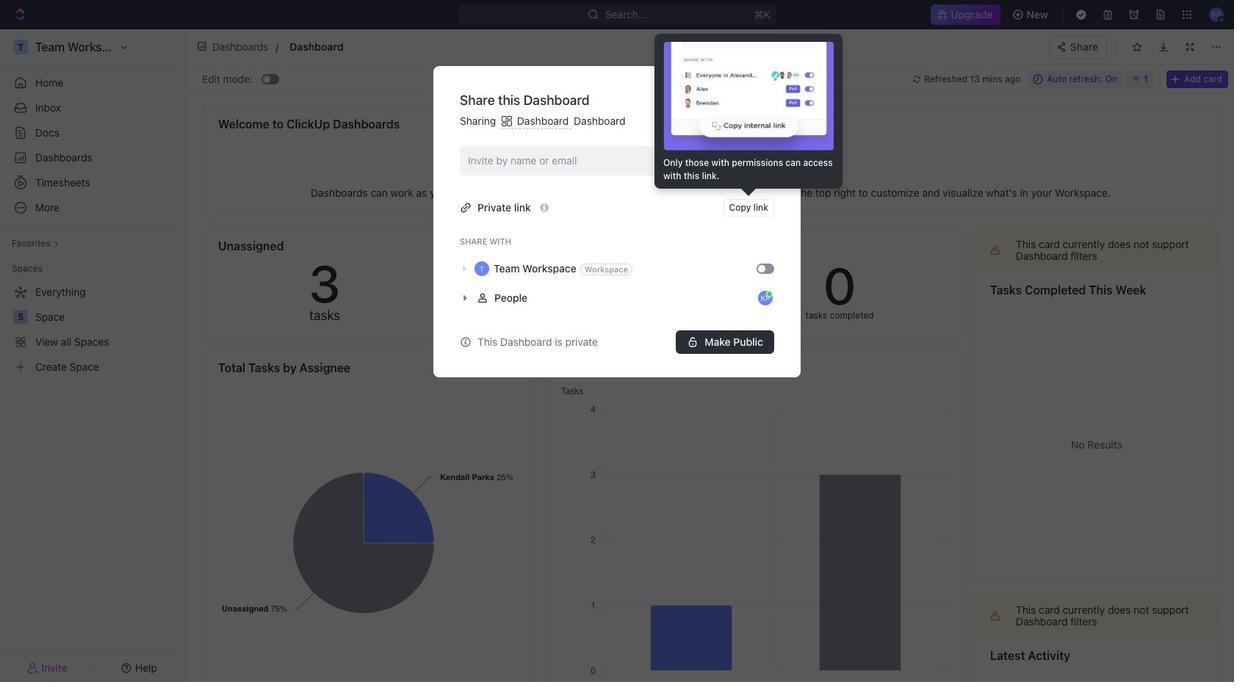 Task type: describe. For each thing, give the bounding box(es) containing it.
sidebar navigation
[[0, 29, 187, 683]]

tree inside the 'sidebar' navigation
[[6, 281, 181, 379]]



Task type: locate. For each thing, give the bounding box(es) containing it.
Invite by name or email text field
[[468, 150, 720, 172]]

invite user image
[[27, 662, 39, 675]]

tree
[[6, 281, 181, 379]]

None text field
[[290, 37, 610, 56]]



Task type: vqa. For each thing, say whether or not it's contained in the screenshot.
SIDEBAR navigation
yes



